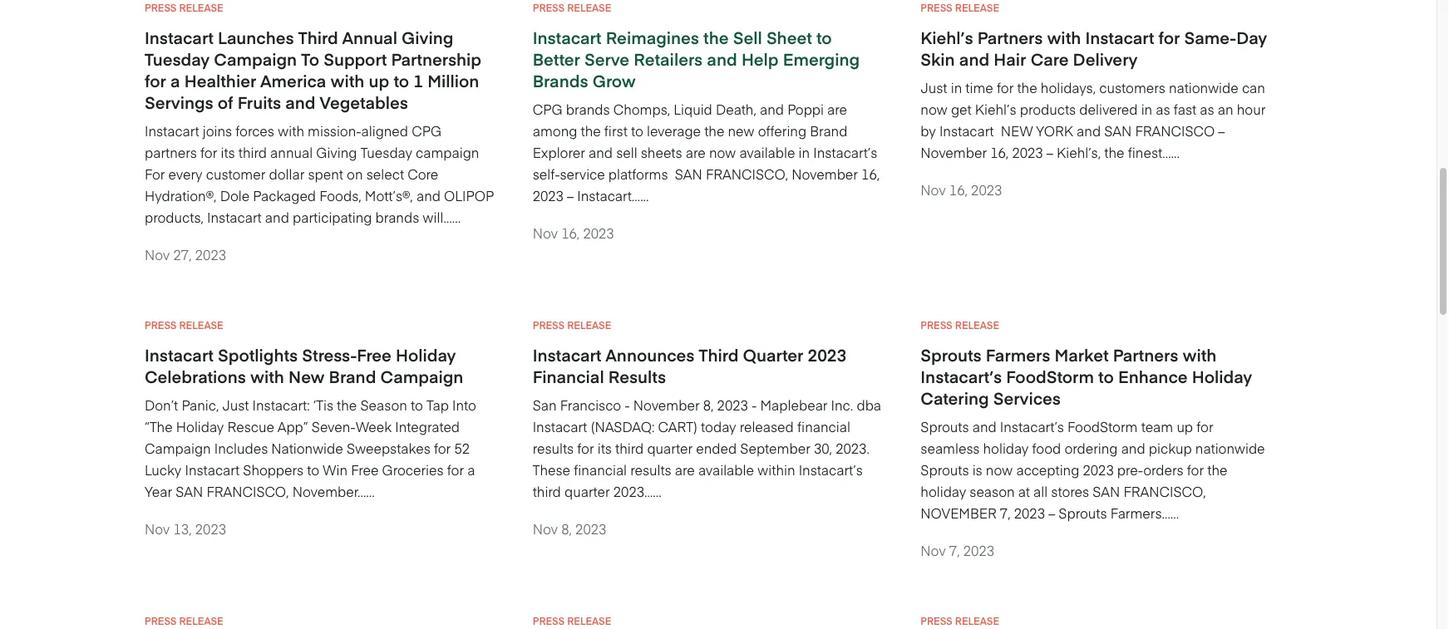 Task type: vqa. For each thing, say whether or not it's contained in the screenshot.
the Best associated with Best match
no



Task type: locate. For each thing, give the bounding box(es) containing it.
every
[[168, 165, 202, 183]]

quarter
[[743, 344, 803, 367]]

foodstorm
[[1006, 366, 1094, 388], [1068, 418, 1138, 436]]

2 horizontal spatial francisco,
[[1124, 483, 1206, 501]]

cart)
[[658, 418, 697, 436]]

1 vertical spatial cpg
[[412, 122, 442, 140]]

quarter down cart)
[[647, 439, 693, 458]]

san inside instacart spotlights stress-free holiday celebrations with new brand campaign don't panic, just instacart: 'tis the season to tap into "the holiday rescue app" seven-week integrated campaign includes nationwide sweepstakes for 52 lucky instacart shoppers to win free groceries for a year san francisco, november…...
[[176, 483, 203, 501]]

nov for kiehl's partners with instacart for same-day skin and hair care delivery
[[921, 181, 946, 199]]

0 horizontal spatial its
[[221, 144, 235, 162]]

1 vertical spatial holiday
[[921, 483, 966, 501]]

– inside sprouts farmers market partners with instacart's foodstorm to enhance holiday catering services sprouts and instacart's foodstorm team up for seamless holiday food ordering and pickup nationwide sprouts is now accepting 2023 pre-orders for the holiday season at all stores san francisco, november 7, 2023 – sprouts farmers…...
[[1049, 504, 1055, 523]]

orders
[[1143, 461, 1184, 479]]

1 vertical spatial quarter
[[564, 483, 610, 501]]

up
[[369, 70, 389, 92], [1177, 418, 1193, 436]]

now inside sprouts farmers market partners with instacart's foodstorm to enhance holiday catering services sprouts and instacart's foodstorm team up for seamless holiday food ordering and pickup nationwide sprouts is now accepting 2023 pre-orders for the holiday season at all stores san francisco, november 7, 2023 – sprouts farmers…...
[[986, 461, 1013, 479]]

financial
[[797, 418, 850, 436], [574, 461, 627, 479]]

for
[[1159, 26, 1180, 49], [145, 70, 166, 92], [997, 79, 1014, 97], [200, 144, 217, 162], [1197, 418, 1213, 436], [434, 439, 451, 458], [577, 439, 594, 458], [447, 461, 464, 479], [1187, 461, 1204, 479]]

instacart's down 30,
[[799, 461, 863, 479]]

giving down mission-
[[316, 144, 357, 162]]

brands down mott's®,
[[375, 208, 419, 227]]

partners
[[977, 26, 1043, 49], [1113, 344, 1178, 367]]

8, up the today
[[703, 396, 714, 415]]

in inside instacart reimagines the sell sheet to better serve retailers and help emerging brands grow cpg brands chomps, liquid death, and poppi are among the first to leverage the new offering brand explorer and sell sheets are now available in instacart's self-service platforms  san francisco, november 16, 2023 – instacart…...
[[799, 144, 810, 162]]

third left quarter
[[699, 344, 739, 367]]

november up cart)
[[633, 396, 700, 415]]

offering
[[758, 122, 806, 140]]

team
[[1141, 418, 1173, 436]]

san down pre-
[[1093, 483, 1120, 501]]

in
[[951, 79, 962, 97], [1141, 100, 1152, 119], [799, 144, 810, 162]]

new
[[289, 366, 325, 388]]

-
[[625, 396, 630, 415], [752, 396, 757, 415]]

1 horizontal spatial 7,
[[1000, 504, 1011, 523]]

1 horizontal spatial quarter
[[647, 439, 693, 458]]

stress-
[[302, 344, 357, 367]]

press for instacart launches third annual giving tuesday campaign to support partnership for a healthier america with up to 1 million servings of fruits and vegetables
[[145, 1, 177, 15]]

0 horizontal spatial 8,
[[561, 520, 572, 538]]

now up by
[[921, 100, 948, 119]]

0 horizontal spatial holiday
[[921, 483, 966, 501]]

francisco, down shoppers
[[207, 483, 289, 501]]

1 vertical spatial third
[[699, 344, 739, 367]]

brands inside instacart reimagines the sell sheet to better serve retailers and help emerging brands grow cpg brands chomps, liquid death, and poppi are among the first to leverage the new offering brand explorer and sell sheets are now available in instacart's self-service platforms  san francisco, november 16, 2023 – instacart…...
[[566, 100, 610, 119]]

third inside instacart announces third quarter 2023 financial results san francisco - november 8, 2023 - maplebear inc. dba instacart (nasdaq: cart) today released financial results for its third quarter ended september 30, 2023. these financial results are available within instacart's third quarter 2023…...
[[699, 344, 739, 367]]

1 horizontal spatial financial
[[797, 418, 850, 436]]

0 vertical spatial november
[[921, 144, 987, 162]]

in down offering
[[799, 144, 810, 162]]

forces
[[235, 122, 274, 140]]

press release for reimagines
[[533, 1, 611, 15]]

foods,
[[319, 187, 361, 205]]

year
[[145, 483, 172, 501]]

brand up 'tis
[[329, 366, 376, 388]]

nov down by
[[921, 181, 946, 199]]

to left tap
[[411, 396, 423, 415]]

integrated
[[395, 418, 460, 436]]

nov for sprouts farmers market partners with instacart's foodstorm to enhance holiday catering services
[[921, 542, 946, 560]]

nov down 'november'
[[921, 542, 946, 560]]

0 vertical spatial campaign
[[214, 48, 297, 71]]

hour
[[1237, 100, 1266, 119]]

free up season
[[357, 344, 391, 367]]

november down offering
[[792, 165, 858, 183]]

kiehl's,
[[1057, 144, 1101, 162]]

campaign up the fruits
[[214, 48, 297, 71]]

nov 16, 2023 down instacart…...
[[533, 224, 614, 242]]

2 vertical spatial campaign
[[145, 439, 211, 458]]

a down 52
[[467, 461, 475, 479]]

1 horizontal spatial tuesday
[[361, 144, 412, 162]]

2 horizontal spatial campaign
[[380, 366, 463, 388]]

now down new
[[709, 144, 736, 162]]

16, inside instacart reimagines the sell sheet to better serve retailers and help emerging brands grow cpg brands chomps, liquid death, and poppi are among the first to leverage the new offering brand explorer and sell sheets are now available in instacart's self-service platforms  san francisco, november 16, 2023 – instacart…...
[[861, 165, 880, 183]]

1 horizontal spatial nov 16, 2023
[[921, 181, 1002, 199]]

1 vertical spatial just
[[222, 396, 249, 415]]

2 as from the left
[[1200, 100, 1214, 119]]

0 vertical spatial 7,
[[1000, 504, 1011, 523]]

holiday down panic,
[[176, 418, 224, 436]]

7, inside sprouts farmers market partners with instacart's foodstorm to enhance holiday catering services sprouts and instacart's foodstorm team up for seamless holiday food ordering and pickup nationwide sprouts is now accepting 2023 pre-orders for the holiday season at all stores san francisco, november 7, 2023 – sprouts farmers…...
[[1000, 504, 1011, 523]]

2 horizontal spatial third
[[615, 439, 644, 458]]

with inside sprouts farmers market partners with instacart's foodstorm to enhance holiday catering services sprouts and instacart's foodstorm team up for seamless holiday food ordering and pickup nationwide sprouts is now accepting 2023 pre-orders for the holiday season at all stores san francisco, november 7, 2023 – sprouts farmers…...
[[1183, 344, 1217, 367]]

giving
[[402, 26, 453, 49], [316, 144, 357, 162]]

1 vertical spatial tuesday
[[361, 144, 412, 162]]

and left "sell"
[[589, 144, 613, 162]]

instacart launches third annual giving tuesday campaign to support partnership for a healthier america with up to 1 million servings of fruits and vegetables link
[[145, 26, 495, 120]]

0 vertical spatial cpg
[[533, 100, 563, 119]]

farmers…...
[[1110, 504, 1179, 523]]

instacart's down poppi
[[813, 144, 877, 162]]

nov left 27,
[[145, 246, 170, 264]]

27,
[[173, 246, 192, 264]]

0 horizontal spatial up
[[369, 70, 389, 92]]

0 horizontal spatial partners
[[977, 26, 1043, 49]]

nov for instacart reimagines the sell sheet to better serve retailers and help emerging brands grow
[[533, 224, 558, 242]]

0 vertical spatial partners
[[977, 26, 1043, 49]]

to inside sprouts farmers market partners with instacart's foodstorm to enhance holiday catering services sprouts and instacart's foodstorm team up for seamless holiday food ordering and pickup nationwide sprouts is now accepting 2023 pre-orders for the holiday season at all stores san francisco, november 7, 2023 – sprouts farmers…...
[[1098, 366, 1114, 388]]

0 vertical spatial in
[[951, 79, 962, 97]]

to left '1'
[[394, 70, 409, 92]]

1 horizontal spatial cpg
[[533, 100, 563, 119]]

financial up 2023…...
[[574, 461, 627, 479]]

0 vertical spatial tuesday
[[145, 48, 210, 71]]

today
[[701, 418, 736, 436]]

1 vertical spatial partners
[[1113, 344, 1178, 367]]

are inside instacart announces third quarter 2023 financial results san francisco - november 8, 2023 - maplebear inc. dba instacart (nasdaq: cart) today released financial results for its third quarter ended september 30, 2023. these financial results are available within instacart's third quarter 2023…...
[[675, 461, 695, 479]]

0 horizontal spatial brand
[[329, 366, 376, 388]]

nov 8, 2023
[[533, 520, 606, 538]]

the right kiehl's,
[[1104, 144, 1124, 162]]

results up 2023…...
[[630, 461, 671, 479]]

7, down 'november'
[[949, 542, 960, 560]]

stores
[[1051, 483, 1089, 501]]

1 vertical spatial available
[[698, 461, 754, 479]]

mott's®,
[[365, 187, 413, 205]]

just for skin
[[921, 79, 947, 97]]

–
[[1218, 122, 1225, 140], [1047, 144, 1053, 162], [567, 187, 574, 205], [1049, 504, 1055, 523]]

york
[[1036, 122, 1073, 140]]

in up get
[[951, 79, 962, 97]]

1 vertical spatial now
[[709, 144, 736, 162]]

same-
[[1184, 26, 1236, 49]]

and down core
[[416, 187, 441, 205]]

and left help on the right top of page
[[707, 48, 737, 71]]

0 vertical spatial nov 16, 2023
[[921, 181, 1002, 199]]

0 vertical spatial just
[[921, 79, 947, 97]]

partners inside sprouts farmers market partners with instacart's foodstorm to enhance holiday catering services sprouts and instacart's foodstorm team up for seamless holiday food ordering and pickup nationwide sprouts is now accepting 2023 pre-orders for the holiday season at all stores san francisco, november 7, 2023 – sprouts farmers…...
[[1113, 344, 1178, 367]]

giving up '1'
[[402, 26, 453, 49]]

1 vertical spatial a
[[467, 461, 475, 479]]

san down the sheets
[[675, 165, 702, 183]]

0 horizontal spatial francisco,
[[207, 483, 289, 501]]

instacart's up food
[[1000, 418, 1064, 436]]

hair
[[994, 48, 1026, 71]]

0 horizontal spatial kiehl's
[[921, 26, 973, 49]]

2 vertical spatial november
[[633, 396, 700, 415]]

as left an
[[1200, 100, 1214, 119]]

nationwide up fast on the right
[[1169, 79, 1239, 97]]

announces
[[605, 344, 695, 367]]

1 horizontal spatial holiday
[[983, 439, 1029, 458]]

to left enhance
[[1098, 366, 1114, 388]]

million
[[427, 70, 479, 92]]

results
[[608, 366, 666, 388]]

1 vertical spatial 7,
[[949, 542, 960, 560]]

among
[[533, 122, 577, 140]]

san right year at the left
[[176, 483, 203, 501]]

holiday left food
[[983, 439, 1029, 458]]

up left '1'
[[369, 70, 389, 92]]

the right 'tis
[[337, 396, 357, 415]]

– down stores
[[1049, 504, 1055, 523]]

2 horizontal spatial in
[[1141, 100, 1152, 119]]

1 horizontal spatial third
[[699, 344, 739, 367]]

0 vertical spatial now
[[921, 100, 948, 119]]

olipop
[[444, 187, 494, 205]]

catering
[[921, 387, 989, 410]]

0 horizontal spatial as
[[1156, 100, 1170, 119]]

partners right market
[[1113, 344, 1178, 367]]

release for launches
[[179, 1, 223, 15]]

time
[[966, 79, 993, 97]]

instacart up brands
[[533, 26, 601, 49]]

1 horizontal spatial holiday
[[396, 344, 456, 367]]

1 horizontal spatial campaign
[[214, 48, 297, 71]]

cpg inside instacart reimagines the sell sheet to better serve retailers and help emerging brands grow cpg brands chomps, liquid death, and poppi are among the first to leverage the new offering brand explorer and sell sheets are now available in instacart's self-service platforms  san francisco, november 16, 2023 – instacart…...
[[533, 100, 563, 119]]

seamless
[[921, 439, 980, 458]]

7,
[[1000, 504, 1011, 523], [949, 542, 960, 560]]

0 vertical spatial third
[[298, 26, 338, 49]]

0 vertical spatial a
[[170, 70, 180, 92]]

for right time
[[997, 79, 1014, 97]]

1 vertical spatial are
[[686, 144, 706, 162]]

1 vertical spatial nationwide
[[1195, 439, 1265, 458]]

just up rescue
[[222, 396, 249, 415]]

farmers
[[986, 344, 1050, 367]]

up inside sprouts farmers market partners with instacart's foodstorm to enhance holiday catering services sprouts and instacart's foodstorm team up for seamless holiday food ordering and pickup nationwide sprouts is now accepting 2023 pre-orders for the holiday season at all stores san francisco, november 7, 2023 – sprouts farmers…...
[[1177, 418, 1193, 436]]

2 vertical spatial now
[[986, 461, 1013, 479]]

0 vertical spatial available
[[739, 144, 795, 162]]

0 horizontal spatial just
[[222, 396, 249, 415]]

2 vertical spatial are
[[675, 461, 695, 479]]

new
[[1001, 122, 1033, 140]]

day
[[1236, 26, 1267, 49]]

0 vertical spatial results
[[533, 439, 574, 458]]

for down 52
[[447, 461, 464, 479]]

third down 'these'
[[533, 483, 561, 501]]

with inside "kiehl's partners with instacart for same-day skin and hair care delivery just in time for the holidays, customers nationwide can now get kiehl's products delivered in as fast as an hour by instacart  new york and san francisco – november 16, 2023 – kiehl's, the finest…..."
[[1047, 26, 1081, 49]]

skin
[[921, 48, 955, 71]]

tuesday up select
[[361, 144, 412, 162]]

1 horizontal spatial brands
[[566, 100, 610, 119]]

– down service at the left
[[567, 187, 574, 205]]

financial up 30,
[[797, 418, 850, 436]]

available inside instacart announces third quarter 2023 financial results san francisco - november 8, 2023 - maplebear inc. dba instacart (nasdaq: cart) today released financial results for its third quarter ended september 30, 2023. these financial results are available within instacart's third quarter 2023…...
[[698, 461, 754, 479]]

1 vertical spatial kiehl's
[[975, 100, 1016, 119]]

0 vertical spatial up
[[369, 70, 389, 92]]

nationwide inside sprouts farmers market partners with instacart's foodstorm to enhance holiday catering services sprouts and instacart's foodstorm team up for seamless holiday food ordering and pickup nationwide sprouts is now accepting 2023 pre-orders for the holiday season at all stores san francisco, november 7, 2023 – sprouts farmers…...
[[1195, 439, 1265, 458]]

liquid
[[674, 100, 712, 119]]

instacart down includes
[[185, 461, 240, 479]]

1 vertical spatial up
[[1177, 418, 1193, 436]]

panic,
[[182, 396, 219, 415]]

up up pickup
[[1177, 418, 1193, 436]]

brands up first
[[566, 100, 610, 119]]

third
[[298, 26, 338, 49], [699, 344, 739, 367]]

release for farmers
[[955, 319, 999, 332]]

7, down season
[[1000, 504, 1011, 523]]

0 horizontal spatial cpg
[[412, 122, 442, 140]]

third up america
[[298, 26, 338, 49]]

"the
[[145, 418, 173, 436]]

cpg up campaign
[[412, 122, 442, 140]]

third down (nasdaq:
[[615, 439, 644, 458]]

a inside 'instacart launches third annual giving tuesday campaign to support partnership for a healthier america with up to 1 million servings of fruits and vegetables instacart joins forces with mission-aligned cpg partners for its third annual giving tuesday campaign for every customer dollar spent on select core hydration®, dole packaged foods, mott's®, and olipop products, instacart and participating brands will…...'
[[170, 70, 180, 92]]

press for kiehl's partners with instacart for same-day skin and hair care delivery
[[921, 1, 953, 15]]

francisco, down orders at the bottom
[[1124, 483, 1206, 501]]

instacart's
[[813, 144, 877, 162], [921, 366, 1002, 388], [1000, 418, 1064, 436], [799, 461, 863, 479]]

for inside instacart announces third quarter 2023 financial results san francisco - november 8, 2023 - maplebear inc. dba instacart (nasdaq: cart) today released financial results for its third quarter ended september 30, 2023. these financial results are available within instacart's third quarter 2023…...
[[577, 439, 594, 458]]

1 horizontal spatial november
[[792, 165, 858, 183]]

san down delivered
[[1104, 122, 1132, 140]]

0 vertical spatial financial
[[797, 418, 850, 436]]

and
[[707, 48, 737, 71], [959, 48, 989, 71], [285, 91, 316, 114], [760, 100, 784, 119], [1077, 122, 1101, 140], [589, 144, 613, 162], [416, 187, 441, 205], [265, 208, 289, 227], [972, 418, 997, 436], [1121, 439, 1145, 458]]

to inside 'instacart launches third annual giving tuesday campaign to support partnership for a healthier america with up to 1 million servings of fruits and vegetables instacart joins forces with mission-aligned cpg partners for its third annual giving tuesday campaign for every customer dollar spent on select core hydration®, dole packaged foods, mott's®, and olipop products, instacart and participating brands will…...'
[[394, 70, 409, 92]]

win
[[323, 461, 348, 479]]

0 horizontal spatial quarter
[[564, 483, 610, 501]]

sprouts farmers market partners with instacart's foodstorm to enhance holiday catering services sprouts and instacart's foodstorm team up for seamless holiday food ordering and pickup nationwide sprouts is now accepting 2023 pre-orders for the holiday season at all stores san francisco, november 7, 2023 – sprouts farmers…...
[[921, 344, 1265, 523]]

are right poppi
[[827, 100, 847, 119]]

– down "york" at right top
[[1047, 144, 1053, 162]]

0 horizontal spatial a
[[170, 70, 180, 92]]

0 horizontal spatial third
[[238, 144, 267, 162]]

0 vertical spatial brand
[[810, 122, 848, 140]]

0 vertical spatial third
[[238, 144, 267, 162]]

1 horizontal spatial up
[[1177, 418, 1193, 436]]

0 horizontal spatial in
[[799, 144, 810, 162]]

2 vertical spatial in
[[799, 144, 810, 162]]

november inside instacart announces third quarter 2023 financial results san francisco - november 8, 2023 - maplebear inc. dba instacart (nasdaq: cart) today released financial results for its third quarter ended september 30, 2023. these financial results are available within instacart's third quarter 2023…...
[[633, 396, 700, 415]]

press release for announces
[[533, 319, 611, 332]]

kiehl's down time
[[975, 100, 1016, 119]]

at
[[1018, 483, 1030, 501]]

for down (nasdaq:
[[577, 439, 594, 458]]

press for sprouts farmers market partners with instacart's foodstorm to enhance holiday catering services
[[921, 319, 953, 332]]

app"
[[278, 418, 308, 436]]

- up released
[[752, 396, 757, 415]]

accepting
[[1016, 461, 1079, 479]]

1 horizontal spatial -
[[752, 396, 757, 415]]

1 vertical spatial 8,
[[561, 520, 572, 538]]

is
[[972, 461, 982, 479]]

and up pre-
[[1121, 439, 1145, 458]]

just inside "kiehl's partners with instacart for same-day skin and hair care delivery just in time for the holidays, customers nationwide can now get kiehl's products delivered in as fast as an hour by instacart  new york and san francisco – november 16, 2023 – kiehl's, the finest…..."
[[921, 79, 947, 97]]

brands inside 'instacart launches third annual giving tuesday campaign to support partnership for a healthier america with up to 1 million servings of fruits and vegetables instacart joins forces with mission-aligned cpg partners for its third annual giving tuesday campaign for every customer dollar spent on select core hydration®, dole packaged foods, mott's®, and olipop products, instacart and participating brands will…...'
[[375, 208, 419, 227]]

now inside "kiehl's partners with instacart for same-day skin and hair care delivery just in time for the holidays, customers nationwide can now get kiehl's products delivered in as fast as an hour by instacart  new york and san francisco – november 16, 2023 – kiehl's, the finest…..."
[[921, 100, 948, 119]]

nov
[[921, 181, 946, 199], [533, 224, 558, 242], [145, 246, 170, 264], [145, 520, 170, 538], [533, 520, 558, 538], [921, 542, 946, 560]]

instacart's inside instacart announces third quarter 2023 financial results san francisco - november 8, 2023 - maplebear inc. dba instacart (nasdaq: cart) today released financial results for its third quarter ended september 30, 2023. these financial results are available within instacart's third quarter 2023…...
[[799, 461, 863, 479]]

0 horizontal spatial third
[[298, 26, 338, 49]]

available down offering
[[739, 144, 795, 162]]

0 horizontal spatial nov 16, 2023
[[533, 224, 614, 242]]

are down 'leverage'
[[686, 144, 706, 162]]

1 horizontal spatial brand
[[810, 122, 848, 140]]

campaign inside 'instacart launches third annual giving tuesday campaign to support partnership for a healthier america with up to 1 million servings of fruits and vegetables instacart joins forces with mission-aligned cpg partners for its third annual giving tuesday campaign for every customer dollar spent on select core hydration®, dole packaged foods, mott's®, and olipop products, instacart and participating brands will…...'
[[214, 48, 297, 71]]

13,
[[173, 520, 192, 538]]

cpg
[[533, 100, 563, 119], [412, 122, 442, 140]]

nationwide inside "kiehl's partners with instacart for same-day skin and hair care delivery just in time for the holidays, customers nationwide can now get kiehl's products delivered in as fast as an hour by instacart  new york and san francisco – november 16, 2023 – kiehl's, the finest…..."
[[1169, 79, 1239, 97]]

0 horizontal spatial -
[[625, 396, 630, 415]]

maplebear
[[760, 396, 828, 415]]

partners up time
[[977, 26, 1043, 49]]

the up products on the right of the page
[[1017, 79, 1037, 97]]

lucky
[[145, 461, 182, 479]]

8, inside instacart announces third quarter 2023 financial results san francisco - november 8, 2023 - maplebear inc. dba instacart (nasdaq: cart) today released financial results for its third quarter ended september 30, 2023. these financial results are available within instacart's third quarter 2023…...
[[703, 396, 714, 415]]

2023 inside "kiehl's partners with instacart for same-day skin and hair care delivery just in time for the holidays, customers nationwide can now get kiehl's products delivered in as fast as an hour by instacart  new york and san francisco – november 16, 2023 – kiehl's, the finest…..."
[[1012, 144, 1043, 162]]

in down customers
[[1141, 100, 1152, 119]]

ended
[[696, 439, 737, 458]]

(nasdaq:
[[591, 418, 655, 436]]

free right win
[[351, 461, 379, 479]]

1 horizontal spatial kiehl's
[[975, 100, 1016, 119]]

just inside instacart spotlights stress-free holiday celebrations with new brand campaign don't panic, just instacart: 'tis the season to tap into "the holiday rescue app" seven-week integrated campaign includes nationwide sweepstakes for 52 lucky instacart shoppers to win free groceries for a year san francisco, november…...
[[222, 396, 249, 415]]

0 horizontal spatial campaign
[[145, 439, 211, 458]]

2023 inside instacart reimagines the sell sheet to better serve retailers and help emerging brands grow cpg brands chomps, liquid death, and poppi are among the first to leverage the new offering brand explorer and sell sheets are now available in instacart's self-service platforms  san francisco, november 16, 2023 – instacart…...
[[533, 187, 564, 205]]

0 vertical spatial its
[[221, 144, 235, 162]]

brands
[[566, 100, 610, 119], [375, 208, 419, 227]]

nov 16, 2023
[[921, 181, 1002, 199], [533, 224, 614, 242]]

san
[[533, 396, 557, 415]]

release for partners
[[955, 1, 999, 15]]

november
[[921, 144, 987, 162], [792, 165, 858, 183], [633, 396, 700, 415]]

press for instacart spotlights stress-free holiday celebrations with new brand campaign
[[145, 319, 177, 332]]

2 vertical spatial third
[[533, 483, 561, 501]]

nov down self- at the left
[[533, 224, 558, 242]]

for left healthier
[[145, 70, 166, 92]]

aligned
[[361, 122, 408, 140]]

0 vertical spatial brands
[[566, 100, 610, 119]]

holiday up tap
[[396, 344, 456, 367]]

1 horizontal spatial now
[[921, 100, 948, 119]]

instacart
[[145, 26, 214, 49], [533, 26, 601, 49], [1085, 26, 1154, 49], [145, 122, 199, 140], [207, 208, 262, 227], [145, 344, 214, 367], [533, 344, 601, 367], [533, 418, 587, 436], [185, 461, 240, 479]]

sprouts
[[921, 344, 982, 367], [921, 418, 969, 436], [921, 461, 969, 479], [1059, 504, 1107, 523]]

16, inside "kiehl's partners with instacart for same-day skin and hair care delivery just in time for the holidays, customers nationwide can now get kiehl's products delivered in as fast as an hour by instacart  new york and san francisco – november 16, 2023 – kiehl's, the finest…..."
[[990, 144, 1009, 162]]

brand inside instacart reimagines the sell sheet to better serve retailers and help emerging brands grow cpg brands chomps, liquid death, and poppi are among the first to leverage the new offering brand explorer and sell sheets are now available in instacart's self-service platforms  san francisco, november 16, 2023 – instacart…...
[[810, 122, 848, 140]]

2 horizontal spatial holiday
[[1192, 366, 1252, 388]]

– inside instacart reimagines the sell sheet to better serve retailers and help emerging brands grow cpg brands chomps, liquid death, and poppi are among the first to leverage the new offering brand explorer and sell sheets are now available in instacart's self-service platforms  san francisco, november 16, 2023 – instacart…...
[[567, 187, 574, 205]]

kiehl's up time
[[921, 26, 973, 49]]

1 vertical spatial campaign
[[380, 366, 463, 388]]

help
[[742, 48, 779, 71]]

the inside sprouts farmers market partners with instacart's foodstorm to enhance holiday catering services sprouts and instacart's foodstorm team up for seamless holiday food ordering and pickup nationwide sprouts is now accepting 2023 pre-orders for the holiday season at all stores san francisco, november 7, 2023 – sprouts farmers…...
[[1207, 461, 1227, 479]]

instacart up customers
[[1085, 26, 1154, 49]]

nationwide right pickup
[[1195, 439, 1265, 458]]

now right is
[[986, 461, 1013, 479]]

0 horizontal spatial 7,
[[949, 542, 960, 560]]

for
[[145, 165, 165, 183]]

1 vertical spatial financial
[[574, 461, 627, 479]]

brand down poppi
[[810, 122, 848, 140]]

season
[[360, 396, 407, 415]]

1 vertical spatial november
[[792, 165, 858, 183]]

third inside 'instacart launches third annual giving tuesday campaign to support partnership for a healthier america with up to 1 million servings of fruits and vegetables instacart joins forces with mission-aligned cpg partners for its third annual giving tuesday campaign for every customer dollar spent on select core hydration®, dole packaged foods, mott's®, and olipop products, instacart and participating brands will…...'
[[298, 26, 338, 49]]

san inside "kiehl's partners with instacart for same-day skin and hair care delivery just in time for the holidays, customers nationwide can now get kiehl's products delivered in as fast as an hour by instacart  new york and san francisco – november 16, 2023 – kiehl's, the finest…..."
[[1104, 122, 1132, 140]]

sell
[[733, 26, 762, 49]]

the left 'sell'
[[703, 26, 729, 49]]

services
[[993, 387, 1061, 410]]

1 horizontal spatial a
[[467, 461, 475, 479]]

its inside instacart announces third quarter 2023 financial results san francisco - november 8, 2023 - maplebear inc. dba instacart (nasdaq: cart) today released financial results for its third quarter ended september 30, 2023. these financial results are available within instacart's third quarter 2023…...
[[598, 439, 612, 458]]

nov left 13,
[[145, 520, 170, 538]]

instacart up healthier
[[145, 26, 214, 49]]

1 horizontal spatial results
[[630, 461, 671, 479]]

1 horizontal spatial partners
[[1113, 344, 1178, 367]]

0 horizontal spatial november
[[633, 396, 700, 415]]

third for quarter
[[699, 344, 739, 367]]



Task type: describe. For each thing, give the bounding box(es) containing it.
get
[[951, 100, 972, 119]]

1 vertical spatial foodstorm
[[1068, 418, 1138, 436]]

fast
[[1174, 100, 1197, 119]]

2 - from the left
[[752, 396, 757, 415]]

annual
[[342, 26, 397, 49]]

select
[[366, 165, 404, 183]]

market
[[1055, 344, 1109, 367]]

reimagines
[[606, 26, 699, 49]]

available inside instacart reimagines the sell sheet to better serve retailers and help emerging brands grow cpg brands chomps, liquid death, and poppi are among the first to leverage the new offering brand explorer and sell sheets are now available in instacart's self-service platforms  san francisco, november 16, 2023 – instacart…...
[[739, 144, 795, 162]]

san inside instacart reimagines the sell sheet to better serve retailers and help emerging brands grow cpg brands chomps, liquid death, and poppi are among the first to leverage the new offering brand explorer and sell sheets are now available in instacart's self-service platforms  san francisco, november 16, 2023 – instacart…...
[[675, 165, 702, 183]]

september
[[740, 439, 810, 458]]

week
[[356, 418, 392, 436]]

nov 16, 2023 for in
[[921, 181, 1002, 199]]

nov 13, 2023
[[145, 520, 226, 538]]

pickup
[[1149, 439, 1192, 458]]

financial
[[533, 366, 604, 388]]

delivered
[[1079, 100, 1138, 119]]

season
[[970, 483, 1015, 501]]

0 vertical spatial quarter
[[647, 439, 693, 458]]

customers
[[1099, 79, 1166, 97]]

1 vertical spatial free
[[351, 461, 379, 479]]

hydration®,
[[145, 187, 217, 205]]

with inside instacart spotlights stress-free holiday celebrations with new brand campaign don't panic, just instacart: 'tis the season to tap into "the holiday rescue app" seven-week integrated campaign includes nationwide sweepstakes for 52 lucky instacart shoppers to win free groceries for a year san francisco, november…...
[[250, 366, 284, 388]]

0 horizontal spatial financial
[[574, 461, 627, 479]]

within
[[757, 461, 795, 479]]

its inside 'instacart launches third annual giving tuesday campaign to support partnership for a healthier america with up to 1 million servings of fruits and vegetables instacart joins forces with mission-aligned cpg partners for its third annual giving tuesday campaign for every customer dollar spent on select core hydration®, dole packaged foods, mott's®, and olipop products, instacart and participating brands will…...'
[[221, 144, 235, 162]]

to right first
[[631, 122, 643, 140]]

all
[[1034, 483, 1048, 501]]

now inside instacart reimagines the sell sheet to better serve retailers and help emerging brands grow cpg brands chomps, liquid death, and poppi are among the first to leverage the new offering brand explorer and sell sheets are now available in instacart's self-service platforms  san francisco, november 16, 2023 – instacart…...
[[709, 144, 736, 162]]

and up seamless
[[972, 418, 997, 436]]

up inside 'instacart launches third annual giving tuesday campaign to support partnership for a healthier america with up to 1 million servings of fruits and vegetables instacart joins forces with mission-aligned cpg partners for its third annual giving tuesday campaign for every customer dollar spent on select core hydration®, dole packaged foods, mott's®, and olipop products, instacart and participating brands will…...'
[[369, 70, 389, 92]]

spent
[[308, 165, 343, 183]]

celebrations
[[145, 366, 246, 388]]

sprouts down stores
[[1059, 504, 1107, 523]]

0 vertical spatial holiday
[[983, 439, 1029, 458]]

are for quarter
[[675, 461, 695, 479]]

1 horizontal spatial giving
[[402, 26, 453, 49]]

fruits
[[238, 91, 281, 114]]

1 as from the left
[[1156, 100, 1170, 119]]

holidays,
[[1041, 79, 1096, 97]]

healthier
[[184, 70, 256, 92]]

to right 'sheet'
[[816, 26, 832, 49]]

and up kiehl's,
[[1077, 122, 1101, 140]]

food
[[1032, 439, 1061, 458]]

instacart down the san
[[533, 418, 587, 436]]

for left same-
[[1159, 26, 1180, 49]]

dole
[[220, 187, 250, 205]]

finest…...
[[1128, 144, 1180, 162]]

30,
[[814, 439, 832, 458]]

cpg inside 'instacart launches third annual giving tuesday campaign to support partnership for a healthier america with up to 1 million servings of fruits and vegetables instacart joins forces with mission-aligned cpg partners for its third annual giving tuesday campaign for every customer dollar spent on select core hydration®, dole packaged foods, mott's®, and olipop products, instacart and participating brands will…...'
[[412, 122, 442, 140]]

1 vertical spatial in
[[1141, 100, 1152, 119]]

november inside "kiehl's partners with instacart for same-day skin and hair care delivery just in time for the holidays, customers nationwide can now get kiehl's products delivered in as fast as an hour by instacart  new york and san francisco – november 16, 2023 – kiehl's, the finest…..."
[[921, 144, 987, 162]]

press release for partners
[[921, 1, 999, 15]]

for right orders at the bottom
[[1187, 461, 1204, 479]]

chomps,
[[613, 100, 670, 119]]

and up offering
[[760, 100, 784, 119]]

press release for spotlights
[[145, 319, 223, 332]]

these
[[533, 461, 570, 479]]

francisco
[[1135, 122, 1215, 140]]

francisco, inside instacart reimagines the sell sheet to better serve retailers and help emerging brands grow cpg brands chomps, liquid death, and poppi are among the first to leverage the new offering brand explorer and sell sheets are now available in instacart's self-service platforms  san francisco, november 16, 2023 – instacart…...
[[706, 165, 788, 183]]

and up time
[[959, 48, 989, 71]]

1
[[414, 70, 423, 92]]

0 horizontal spatial holiday
[[176, 418, 224, 436]]

mission-
[[308, 122, 361, 140]]

francisco, inside sprouts farmers market partners with instacart's foodstorm to enhance holiday catering services sprouts and instacart's foodstorm team up for seamless holiday food ordering and pickup nationwide sprouts is now accepting 2023 pre-orders for the holiday season at all stores san francisco, november 7, 2023 – sprouts farmers…...
[[1124, 483, 1206, 501]]

and right the fruits
[[285, 91, 316, 114]]

instacart down the dole
[[207, 208, 262, 227]]

the left new
[[704, 122, 724, 140]]

nov for instacart announces third quarter 2023 financial results
[[533, 520, 558, 538]]

third inside 'instacart launches third annual giving tuesday campaign to support partnership for a healthier america with up to 1 million servings of fruits and vegetables instacart joins forces with mission-aligned cpg partners for its third annual giving tuesday campaign for every customer dollar spent on select core hydration®, dole packaged foods, mott's®, and olipop products, instacart and participating brands will…...'
[[238, 144, 267, 162]]

delivery
[[1073, 48, 1138, 71]]

can
[[1242, 79, 1265, 97]]

instacart spotlights stress-free holiday celebrations with new brand campaign link
[[145, 344, 495, 395]]

press release for farmers
[[921, 319, 999, 332]]

san inside sprouts farmers market partners with instacart's foodstorm to enhance holiday catering services sprouts and instacart's foodstorm team up for seamless holiday food ordering and pickup nationwide sprouts is now accepting 2023 pre-orders for the holiday season at all stores san francisco, november 7, 2023 – sprouts farmers…...
[[1093, 483, 1120, 501]]

instacart up don't
[[145, 344, 214, 367]]

for down "joins"
[[200, 144, 217, 162]]

annual
[[270, 144, 313, 162]]

sprouts up seamless
[[921, 418, 969, 436]]

sprouts up the catering
[[921, 344, 982, 367]]

francisco
[[560, 396, 621, 415]]

core
[[408, 165, 438, 183]]

holiday inside sprouts farmers market partners with instacart's foodstorm to enhance holiday catering services sprouts and instacart's foodstorm team up for seamless holiday food ordering and pickup nationwide sprouts is now accepting 2023 pre-orders for the holiday season at all stores san francisco, november 7, 2023 – sprouts farmers…...
[[1192, 366, 1252, 388]]

seven-
[[312, 418, 356, 436]]

instacart's up seamless
[[921, 366, 1002, 388]]

press for instacart reimagines the sell sheet to better serve retailers and help emerging brands grow
[[533, 1, 565, 15]]

0 horizontal spatial results
[[533, 439, 574, 458]]

instacart up partners in the top of the page
[[145, 122, 199, 140]]

partners inside "kiehl's partners with instacart for same-day skin and hair care delivery just in time for the holidays, customers nationwide can now get kiehl's products delivered in as fast as an hour by instacart  new york and san francisco – november 16, 2023 – kiehl's, the finest…..."
[[977, 26, 1043, 49]]

2023…...
[[613, 483, 662, 501]]

sheet
[[766, 26, 812, 49]]

ordering
[[1065, 439, 1118, 458]]

press release for launches
[[145, 1, 223, 15]]

instacart up the san
[[533, 344, 601, 367]]

1 vertical spatial results
[[630, 461, 671, 479]]

1 horizontal spatial third
[[533, 483, 561, 501]]

nov 27, 2023
[[145, 246, 226, 264]]

press for instacart announces third quarter 2023 financial results
[[533, 319, 565, 332]]

dba
[[857, 396, 881, 415]]

a inside instacart spotlights stress-free holiday celebrations with new brand campaign don't panic, just instacart: 'tis the season to tap into "the holiday rescue app" seven-week integrated campaign includes nationwide sweepstakes for 52 lucky instacart shoppers to win free groceries for a year san francisco, november…...
[[467, 461, 475, 479]]

instacart:
[[252, 396, 310, 415]]

and down packaged at the top of page
[[265, 208, 289, 227]]

partners
[[145, 144, 197, 162]]

brand inside instacart spotlights stress-free holiday celebrations with new brand campaign don't panic, just instacart: 'tis the season to tap into "the holiday rescue app" seven-week integrated campaign includes nationwide sweepstakes for 52 lucky instacart shoppers to win free groceries for a year san francisco, november…...
[[329, 366, 376, 388]]

america
[[260, 70, 326, 92]]

release for spotlights
[[179, 319, 223, 332]]

joins
[[203, 122, 232, 140]]

an
[[1218, 100, 1233, 119]]

instacart announces third quarter 2023 financial results san francisco - november 8, 2023 - maplebear inc. dba instacart (nasdaq: cart) today released financial results for its third quarter ended september 30, 2023. these financial results are available within instacart's third quarter 2023…...
[[533, 344, 881, 501]]

products,
[[145, 208, 204, 227]]

vegetables
[[320, 91, 408, 114]]

service
[[560, 165, 605, 183]]

serve
[[585, 48, 629, 71]]

just for new
[[222, 396, 249, 415]]

to
[[301, 48, 319, 71]]

are for sell
[[686, 144, 706, 162]]

instacart inside instacart reimagines the sell sheet to better serve retailers and help emerging brands grow cpg brands chomps, liquid death, and poppi are among the first to leverage the new offering brand explorer and sell sheets are now available in instacart's self-service platforms  san francisco, november 16, 2023 – instacart…...
[[533, 26, 601, 49]]

brands
[[533, 70, 588, 92]]

launches
[[218, 26, 294, 49]]

grow
[[593, 70, 636, 92]]

campaign
[[416, 144, 479, 162]]

francisco, inside instacart spotlights stress-free holiday celebrations with new brand campaign don't panic, just instacart: 'tis the season to tap into "the holiday rescue app" seven-week integrated campaign includes nationwide sweepstakes for 52 lucky instacart shoppers to win free groceries for a year san francisco, november…...
[[207, 483, 289, 501]]

instacart reimagines the sell sheet to better serve retailers and help emerging brands grow cpg brands chomps, liquid death, and poppi are among the first to leverage the new offering brand explorer and sell sheets are now available in instacart's self-service platforms  san francisco, november 16, 2023 – instacart…...
[[533, 26, 880, 205]]

0 vertical spatial kiehl's
[[921, 26, 973, 49]]

1 vertical spatial third
[[615, 439, 644, 458]]

sprouts farmers market partners with instacart's foodstorm to enhance holiday catering services link
[[921, 344, 1271, 416]]

0 vertical spatial are
[[827, 100, 847, 119]]

november inside instacart reimagines the sell sheet to better serve retailers and help emerging brands grow cpg brands chomps, liquid death, and poppi are among the first to leverage the new offering brand explorer and sell sheets are now available in instacart's self-service platforms  san francisco, november 16, 2023 – instacart…...
[[792, 165, 858, 183]]

emerging
[[783, 48, 860, 71]]

nov for instacart spotlights stress-free holiday celebrations with new brand campaign
[[145, 520, 170, 538]]

instacart's inside instacart reimagines the sell sheet to better serve retailers and help emerging brands grow cpg brands chomps, liquid death, and poppi are among the first to leverage the new offering brand explorer and sell sheets are now available in instacart's self-service platforms  san francisco, november 16, 2023 – instacart…...
[[813, 144, 877, 162]]

instacart launches third annual giving tuesday campaign to support partnership for a healthier america with up to 1 million servings of fruits and vegetables instacart joins forces with mission-aligned cpg partners for its third annual giving tuesday campaign for every customer dollar spent on select core hydration®, dole packaged foods, mott's®, and olipop products, instacart and participating brands will…...
[[145, 26, 494, 227]]

the left first
[[581, 122, 601, 140]]

poppi
[[787, 100, 824, 119]]

0 vertical spatial free
[[357, 344, 391, 367]]

sheets
[[641, 144, 682, 162]]

servings
[[145, 91, 213, 114]]

november…...
[[292, 483, 375, 501]]

0 vertical spatial foodstorm
[[1006, 366, 1094, 388]]

retailers
[[634, 48, 703, 71]]

– down an
[[1218, 122, 1225, 140]]

nov 16, 2023 for grow
[[533, 224, 614, 242]]

better
[[533, 48, 580, 71]]

into
[[452, 396, 476, 415]]

explorer
[[533, 144, 585, 162]]

'tis
[[313, 396, 333, 415]]

customer
[[206, 165, 265, 183]]

to left win
[[307, 461, 319, 479]]

sell
[[616, 144, 637, 162]]

nov 7, 2023
[[921, 542, 994, 560]]

third for annual
[[298, 26, 338, 49]]

release for announces
[[567, 319, 611, 332]]

for left 52
[[434, 439, 451, 458]]

instacart inside "kiehl's partners with instacart for same-day skin and hair care delivery just in time for the holidays, customers nationwide can now get kiehl's products delivered in as fast as an hour by instacart  new york and san francisco – november 16, 2023 – kiehl's, the finest…..."
[[1085, 26, 1154, 49]]

1 vertical spatial giving
[[316, 144, 357, 162]]

1 - from the left
[[625, 396, 630, 415]]

nationwide
[[271, 439, 343, 458]]

for right team
[[1197, 418, 1213, 436]]

nov for instacart launches third annual giving tuesday campaign to support partnership for a healthier america with up to 1 million servings of fruits and vegetables
[[145, 246, 170, 264]]

of
[[218, 91, 233, 114]]

release for reimagines
[[567, 1, 611, 15]]

groceries
[[382, 461, 444, 479]]

sprouts down seamless
[[921, 461, 969, 479]]

the inside instacart spotlights stress-free holiday celebrations with new brand campaign don't panic, just instacart: 'tis the season to tap into "the holiday rescue app" seven-week integrated campaign includes nationwide sweepstakes for 52 lucky instacart shoppers to win free groceries for a year san francisco, november…...
[[337, 396, 357, 415]]



